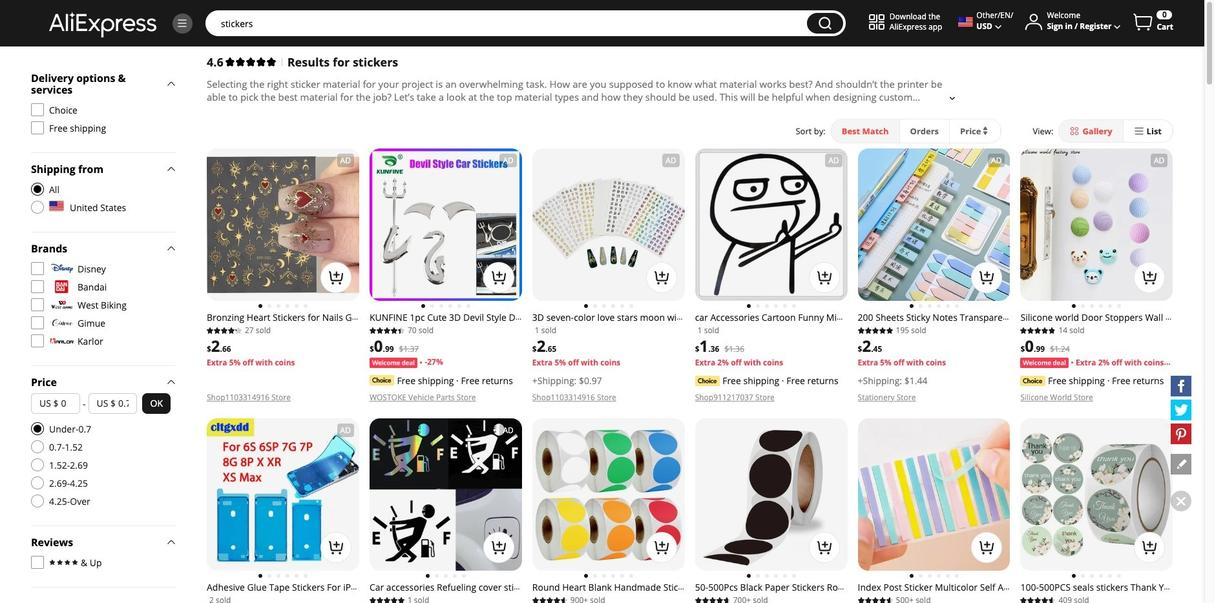 Task type: describe. For each thing, give the bounding box(es) containing it.
index post sticker multicolor self adhesive notepad bookmark note book label note sticker index paste index tabs fine image
[[858, 419, 1010, 571]]

car accessories cartoon funny middle finger stickers modeling for man byd mini maruti suzuki jaguar fiat polaris image
[[695, 149, 847, 301]]

3 4ftxrwp image from the top
[[31, 317, 44, 330]]

2 4ftxrwp image from the top
[[31, 262, 44, 275]]

jordan 4 text field
[[215, 17, 801, 30]]

silicone world door stoppers wall protection safety shock absorber door handle bumpers wall protectors anti-collision sticker image
[[1021, 149, 1173, 301]]

1 11l24uk image from the top
[[31, 201, 44, 214]]

bronzing heart stickers for nails gold sliver laser butterfly star moon adhesive sliders diy nail art accessories deco glbtf-s image
[[207, 149, 359, 301]]

round heart blank handmade sticker 1inch black white pink paper stickers scrapbooking stickers party gift decorations labels image
[[532, 419, 685, 571]]

4 4ftxrwp image from the top
[[31, 335, 44, 348]]

5 4ftxrwp image from the top
[[31, 556, 44, 569]]

1 4ftxrwp image from the top
[[31, 121, 44, 134]]

car accessories refueling cover sticker for jeep cherokee 5 kl kk commander grand cherokee 4 wk2 car accessories image
[[370, 419, 522, 571]]

11l24uk image
[[31, 495, 44, 508]]

2 11l24uk image from the top
[[31, 441, 44, 454]]

100-500pcs seals stickers thank you stickers for business new small merci roll sticker packaging sticker flower rolling label image
[[1021, 419, 1173, 571]]



Task type: locate. For each thing, give the bounding box(es) containing it.
2 vertical spatial 4ftxrwp image
[[31, 317, 44, 330]]

1 4ftxrwp image from the top
[[31, 103, 44, 116]]

adhesive glue tape stickers for iphone 6s 7 8 plus x xr xs max phone lcd touch screen display frame waterproof sticker sealant image
[[207, 419, 359, 571]]

2 4ftxrwp image from the top
[[31, 280, 44, 293]]

11l24uk image
[[31, 201, 44, 214], [31, 441, 44, 454], [31, 459, 44, 472], [31, 477, 44, 490]]

4ftxrwp image
[[31, 103, 44, 116], [31, 280, 44, 293], [31, 299, 44, 311], [31, 335, 44, 348], [31, 556, 44, 569]]

3d seven-color love stars moon wings feather pattern nail stickers laser gold and silver girl cute nail stickers image
[[532, 149, 685, 301]]

1sqid_b image
[[176, 17, 188, 29]]

None button
[[807, 13, 843, 34]]

3 4ftxrwp image from the top
[[31, 299, 44, 311]]

None text field
[[61, 396, 72, 412]]

kunfine 1pc cute 3d devil style demon car stickers auto emblem logo car styling paper decoration, car logo sticker hot selling image
[[370, 149, 522, 301]]

report fraud item image
[[1163, 421, 1170, 429]]

4ftxrwp image
[[31, 121, 44, 134], [31, 262, 44, 275], [31, 317, 44, 330]]

4 11l24uk image from the top
[[31, 477, 44, 490]]

0 vertical spatial 4ftxrwp image
[[31, 121, 44, 134]]

50-500pcs black paper stickers round blank handmade sticker adhesive diy sealing labels for gift package envelope chalkboard image
[[695, 419, 847, 571]]

None text field
[[118, 396, 129, 412]]

3 11l24uk image from the top
[[31, 459, 44, 472]]

200 sheets sticky notes transparent self -adhesive book marker multifunctional morandi index post school office supplies sticker image
[[858, 149, 1010, 301]]

1 vertical spatial 4ftxrwp image
[[31, 262, 44, 275]]



Task type: vqa. For each thing, say whether or not it's contained in the screenshot.
fourth 4FTXRwP icon from the top of the page
yes



